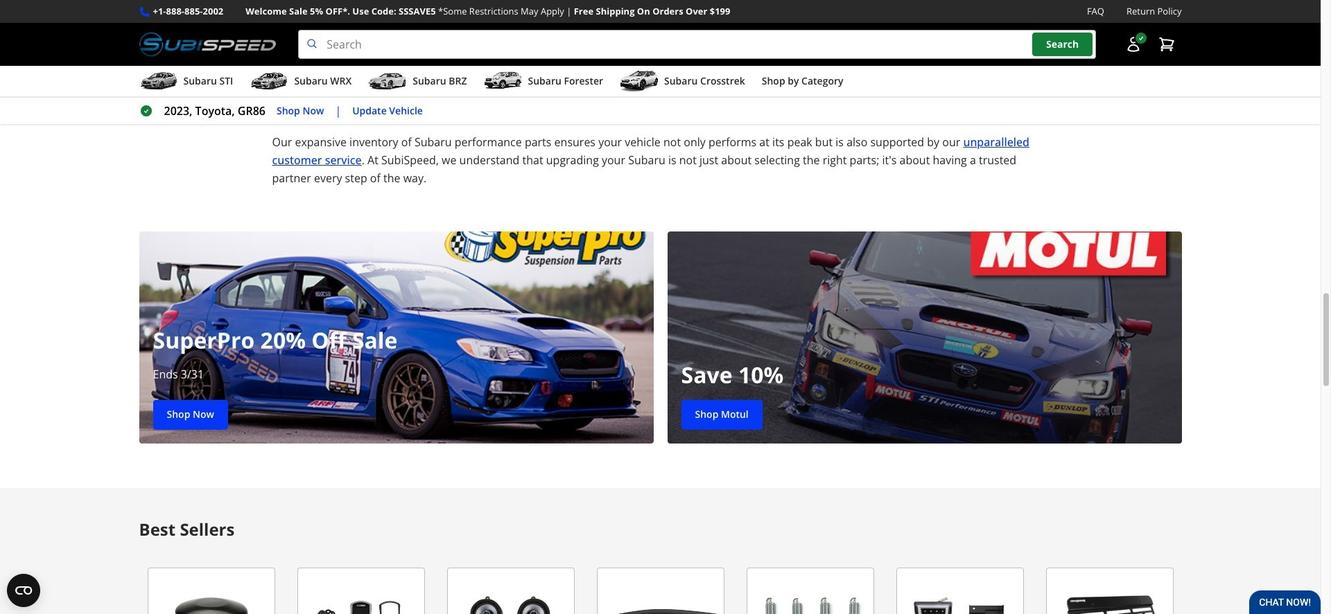 Task type: describe. For each thing, give the bounding box(es) containing it.
subispeed logo image
[[139, 30, 276, 59]]

a subaru wrx thumbnail image image
[[250, 71, 289, 92]]

a subaru crosstrek thumbnail image image
[[620, 71, 659, 92]]

a subaru sti thumbnail image image
[[139, 71, 178, 92]]

a subaru brz thumbnail image image
[[368, 71, 407, 92]]



Task type: locate. For each thing, give the bounding box(es) containing it.
open widget image
[[7, 574, 40, 607]]

a subaru forester thumbnail image image
[[484, 71, 522, 92]]

search input field
[[298, 30, 1096, 59]]

button image
[[1125, 36, 1142, 53]]



Task type: vqa. For each thing, say whether or not it's contained in the screenshot.
button icon
yes



